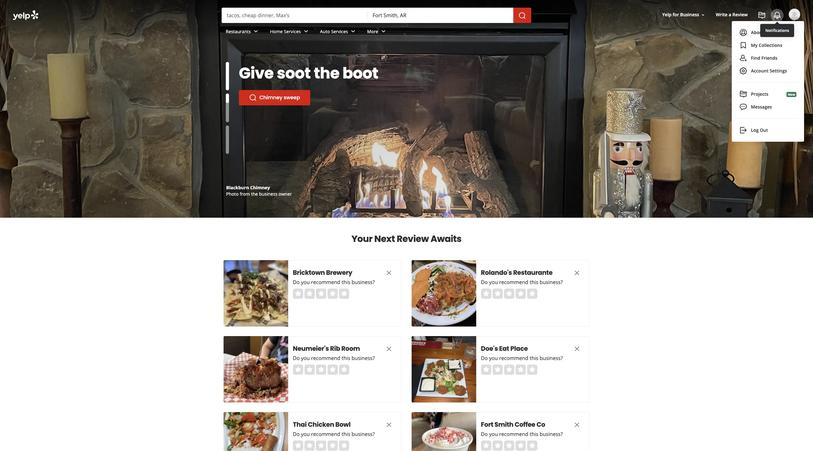 Task type: locate. For each thing, give the bounding box(es) containing it.
recommend for rib
[[311, 355, 340, 362]]

(no rating) image for chicken
[[293, 441, 349, 452]]

business?
[[352, 279, 375, 286], [540, 279, 563, 286], [352, 355, 375, 362], [540, 355, 563, 362], [352, 432, 375, 439], [540, 432, 563, 439]]

1 vertical spatial review
[[397, 233, 429, 246]]

1 horizontal spatial review
[[733, 12, 748, 18]]

thai chicken bowl
[[293, 421, 351, 430]]

you for rolando's
[[489, 279, 498, 286]]

rating element
[[293, 289, 349, 299], [481, 289, 537, 299], [293, 365, 349, 376], [481, 365, 537, 376], [293, 441, 349, 452], [481, 441, 537, 452]]

24 chevron down v2 image right the more
[[380, 28, 387, 35]]

rating element down neumeier's rib room
[[293, 365, 349, 376]]

rating element down the rolando's restaurante
[[481, 289, 537, 299]]

0 vertical spatial the
[[314, 63, 339, 84]]

business? down brewery
[[352, 279, 375, 286]]

1 vertical spatial the
[[251, 191, 258, 197]]

0 horizontal spatial none field
[[227, 12, 362, 19]]

(no rating) image down fort smith coffee co
[[481, 441, 537, 452]]

review right a at the top of the page
[[733, 12, 748, 18]]

Find text field
[[227, 12, 362, 19]]

neumeier's
[[293, 345, 329, 354]]

do for rolando's restaurante
[[481, 279, 488, 286]]

rib
[[330, 345, 340, 354]]

(no rating) image down doe's eat place
[[481, 365, 537, 376]]

do down thai
[[293, 432, 300, 439]]

this down doe's eat place link
[[530, 355, 539, 362]]

review
[[733, 12, 748, 18], [397, 233, 429, 246]]

restaurants link
[[221, 23, 265, 42]]

about me link
[[736, 26, 800, 39]]

24 chevron down v2 image
[[349, 28, 357, 35]]

do down the 'bricktown'
[[293, 279, 300, 286]]

services for auto services
[[331, 28, 348, 34]]

fort smith coffee co link
[[481, 421, 561, 430]]

services
[[284, 28, 301, 34], [331, 28, 348, 34]]

0 horizontal spatial review
[[397, 233, 429, 246]]

1 none field from the left
[[227, 12, 362, 19]]

2 24 chevron down v2 image from the left
[[302, 28, 310, 35]]

do down doe's
[[481, 355, 488, 362]]

recommend down neumeier's rib room
[[311, 355, 340, 362]]

do down rolando's
[[481, 279, 488, 286]]

(no rating) image down neumeier's rib room
[[293, 365, 349, 376]]

photo of rolando's restaurante image
[[412, 261, 476, 327]]

dismiss card image
[[385, 270, 393, 277], [573, 270, 581, 277], [385, 346, 393, 353], [573, 346, 581, 353], [385, 422, 393, 430], [573, 422, 581, 430]]

you down thai
[[301, 432, 310, 439]]

business? down co
[[540, 432, 563, 439]]

this for thai chicken bowl
[[342, 432, 350, 439]]

business? for rolando's restaurante
[[540, 279, 563, 286]]

business categories element
[[221, 23, 800, 42]]

services left 24 chevron down v2 icon
[[331, 28, 348, 34]]

do you recommend this business? for brewery
[[293, 279, 375, 286]]

home services
[[270, 28, 301, 34]]

(no rating) image down the rolando's restaurante
[[481, 289, 537, 299]]

you down doe's
[[489, 355, 498, 362]]

review right next
[[397, 233, 429, 246]]

recommend for smith
[[499, 432, 529, 439]]

bowl
[[336, 421, 351, 430]]

chimney
[[259, 94, 282, 101], [250, 185, 270, 191]]

you for fort
[[489, 432, 498, 439]]

do you recommend this business? down bricktown brewery link in the bottom left of the page
[[293, 279, 375, 286]]

this
[[342, 279, 350, 286], [530, 279, 539, 286], [342, 355, 350, 362], [530, 355, 539, 362], [342, 432, 350, 439], [530, 432, 539, 439]]

search image
[[519, 12, 526, 19]]

business? for doe's eat place
[[540, 355, 563, 362]]

this down co
[[530, 432, 539, 439]]

1 vertical spatial chimney
[[250, 185, 270, 191]]

business? down restaurante
[[540, 279, 563, 286]]

(no rating) image down bricktown brewery
[[293, 289, 349, 299]]

(no rating) image for rib
[[293, 365, 349, 376]]

do
[[293, 279, 300, 286], [481, 279, 488, 286], [293, 355, 300, 362], [481, 355, 488, 362], [293, 432, 300, 439], [481, 432, 488, 439]]

this for neumeier's rib room
[[342, 355, 350, 362]]

dismiss card image for bricktown brewery
[[385, 270, 393, 277]]

projects image
[[758, 12, 766, 19]]

do you recommend this business? for restaurante
[[481, 279, 563, 286]]

24 chevron down v2 image right restaurants
[[252, 28, 260, 35]]

restaurante
[[513, 269, 553, 278]]

the inside the blackburn chimney photo from the business owner
[[251, 191, 258, 197]]

you down rolando's
[[489, 279, 498, 286]]

do you recommend this business? for rib
[[293, 355, 375, 362]]

none field find
[[227, 12, 362, 19]]

24 chevron down v2 image for restaurants
[[252, 28, 260, 35]]

you down fort
[[489, 432, 498, 439]]

business? down room
[[352, 355, 375, 362]]

business? down doe's eat place link
[[540, 355, 563, 362]]

None search field
[[222, 8, 533, 23]]

rating element for restaurante
[[481, 289, 537, 299]]

1 horizontal spatial services
[[331, 28, 348, 34]]

chimney right the 24 search v2 icon
[[259, 94, 282, 101]]

1 24 chevron down v2 image from the left
[[252, 28, 260, 35]]

business
[[259, 191, 277, 197]]

2 services from the left
[[331, 28, 348, 34]]

rolando's
[[481, 269, 512, 278]]

you for thai
[[301, 432, 310, 439]]

do you recommend this business? down thai chicken bowl "link" at the left
[[293, 432, 375, 439]]

0 horizontal spatial the
[[251, 191, 258, 197]]

rating element down bricktown brewery
[[293, 289, 349, 299]]

business? down thai chicken bowl "link" at the left
[[352, 432, 375, 439]]

do down neumeier's at bottom
[[293, 355, 300, 362]]

thai chicken bowl link
[[293, 421, 373, 430]]

find friends link
[[737, 52, 799, 65]]

rating element down fort smith coffee co
[[481, 441, 537, 452]]

this down bowl at the bottom left of page
[[342, 432, 350, 439]]

do you recommend this business?
[[293, 279, 375, 286], [481, 279, 563, 286], [293, 355, 375, 362], [481, 355, 563, 362], [293, 432, 375, 439], [481, 432, 563, 439]]

doe's
[[481, 345, 498, 354]]

write a review
[[716, 12, 748, 18]]

24 chevron down v2 image inside the more link
[[380, 28, 387, 35]]

settings
[[770, 68, 787, 74]]

this down room
[[342, 355, 350, 362]]

24 chevron down v2 image
[[252, 28, 260, 35], [302, 28, 310, 35], [380, 28, 387, 35]]

None field
[[227, 12, 362, 19], [373, 12, 508, 19]]

recommend down bricktown brewery
[[311, 279, 340, 286]]

boot
[[343, 63, 378, 84]]

chimney sweep link
[[239, 90, 310, 106]]

(no rating) image down chicken
[[293, 441, 349, 452]]

this down restaurante
[[530, 279, 539, 286]]

24 chevron down v2 image inside restaurants 'link'
[[252, 28, 260, 35]]

messages link
[[736, 101, 800, 114]]

24 chevron down v2 image inside home services link
[[302, 28, 310, 35]]

log out
[[751, 127, 768, 133]]

chicken
[[308, 421, 334, 430]]

None search field
[[0, 0, 813, 142]]

do down fort
[[481, 432, 488, 439]]

(no rating) image
[[293, 289, 349, 299], [481, 289, 537, 299], [293, 365, 349, 376], [481, 365, 537, 376], [293, 441, 349, 452], [481, 441, 537, 452]]

24 profile v2 image
[[740, 29, 747, 36]]

from
[[240, 191, 250, 197]]

recommend down thai chicken bowl
[[311, 432, 340, 439]]

0 horizontal spatial 24 chevron down v2 image
[[252, 28, 260, 35]]

24 chevron down v2 image left auto
[[302, 28, 310, 35]]

more link
[[362, 23, 392, 42]]

you for neumeier's
[[301, 355, 310, 362]]

1 services from the left
[[284, 28, 301, 34]]

recommend for restaurante
[[499, 279, 529, 286]]

(no rating) image for eat
[[481, 365, 537, 376]]

dismiss card image for thai chicken bowl
[[385, 422, 393, 430]]

recommend for chicken
[[311, 432, 340, 439]]

account settings link
[[737, 65, 799, 77]]

recommend down place
[[499, 355, 529, 362]]

services right home
[[284, 28, 301, 34]]

the
[[314, 63, 339, 84], [251, 191, 258, 197]]

do you recommend this business? down rolando's restaurante link
[[481, 279, 563, 286]]

do you recommend this business? down neumeier's rib room link
[[293, 355, 375, 362]]

you
[[301, 279, 310, 286], [489, 279, 498, 286], [301, 355, 310, 362], [489, 355, 498, 362], [301, 432, 310, 439], [489, 432, 498, 439]]

this down brewery
[[342, 279, 350, 286]]

none field near
[[373, 12, 508, 19]]

recommend down the rolando's restaurante
[[499, 279, 529, 286]]

log out button
[[737, 124, 799, 137]]

photo of doe's eat place image
[[412, 337, 476, 403]]

brewery
[[326, 269, 353, 278]]

account settings
[[751, 68, 787, 74]]

neumeier's rib room
[[293, 345, 360, 354]]

do you recommend this business? down fort smith coffee co link
[[481, 432, 563, 439]]

(no rating) image for smith
[[481, 441, 537, 452]]

recommend
[[311, 279, 340, 286], [499, 279, 529, 286], [311, 355, 340, 362], [499, 355, 529, 362], [311, 432, 340, 439], [499, 432, 529, 439]]

rating element down doe's eat place
[[481, 365, 537, 376]]

review inside user actions element
[[733, 12, 748, 18]]

co
[[537, 421, 545, 430]]

24 chevron down v2 image for more
[[380, 28, 387, 35]]

2 horizontal spatial 24 chevron down v2 image
[[380, 28, 387, 35]]

notifications image
[[773, 12, 781, 19]]

0 horizontal spatial services
[[284, 28, 301, 34]]

do you recommend this business? down doe's eat place link
[[481, 355, 563, 362]]

christina o. image
[[789, 9, 800, 20]]

you down neumeier's at bottom
[[301, 355, 310, 362]]

3 24 chevron down v2 image from the left
[[380, 28, 387, 35]]

1 horizontal spatial 24 chevron down v2 image
[[302, 28, 310, 35]]

place
[[511, 345, 528, 354]]

None radio
[[293, 289, 303, 299], [316, 289, 326, 299], [328, 289, 338, 299], [481, 289, 491, 299], [493, 289, 503, 299], [293, 365, 303, 376], [305, 365, 315, 376], [316, 365, 326, 376], [328, 365, 338, 376], [504, 365, 514, 376], [527, 365, 537, 376], [293, 441, 303, 452], [316, 441, 326, 452], [493, 441, 503, 452], [504, 441, 514, 452], [516, 441, 526, 452], [527, 441, 537, 452], [293, 289, 303, 299], [316, 289, 326, 299], [328, 289, 338, 299], [481, 289, 491, 299], [493, 289, 503, 299], [293, 365, 303, 376], [305, 365, 315, 376], [316, 365, 326, 376], [328, 365, 338, 376], [504, 365, 514, 376], [527, 365, 537, 376], [293, 441, 303, 452], [316, 441, 326, 452], [493, 441, 503, 452], [504, 441, 514, 452], [516, 441, 526, 452], [527, 441, 537, 452]]

auto services
[[320, 28, 348, 34]]

1 horizontal spatial none field
[[373, 12, 508, 19]]

this for rolando's restaurante
[[530, 279, 539, 286]]

coffee
[[515, 421, 535, 430]]

rating element down chicken
[[293, 441, 349, 452]]

2 none field from the left
[[373, 12, 508, 19]]

24 message v2 image
[[740, 103, 747, 111]]

None radio
[[305, 289, 315, 299], [339, 289, 349, 299], [504, 289, 514, 299], [516, 289, 526, 299], [527, 289, 537, 299], [339, 365, 349, 376], [481, 365, 491, 376], [493, 365, 503, 376], [516, 365, 526, 376], [305, 441, 315, 452], [328, 441, 338, 452], [339, 441, 349, 452], [481, 441, 491, 452], [305, 289, 315, 299], [339, 289, 349, 299], [504, 289, 514, 299], [516, 289, 526, 299], [527, 289, 537, 299], [339, 365, 349, 376], [481, 365, 491, 376], [493, 365, 503, 376], [516, 365, 526, 376], [305, 441, 315, 452], [328, 441, 338, 452], [339, 441, 349, 452], [481, 441, 491, 452]]

chimney up business
[[250, 185, 270, 191]]

recommend for brewery
[[311, 279, 340, 286]]

you down the 'bricktown'
[[301, 279, 310, 286]]

recommend down fort smith coffee co
[[499, 432, 529, 439]]

eat
[[499, 345, 509, 354]]

a
[[729, 12, 731, 18]]

0 vertical spatial review
[[733, 12, 748, 18]]



Task type: describe. For each thing, give the bounding box(es) containing it.
do you recommend this business? for smith
[[481, 432, 563, 439]]

this for fort smith coffee co
[[530, 432, 539, 439]]

messages
[[751, 104, 772, 110]]

my
[[751, 42, 758, 48]]

rating element for eat
[[481, 365, 537, 376]]

do you recommend this business? for chicken
[[293, 432, 375, 439]]

sweep
[[284, 94, 300, 101]]

recommend for eat
[[499, 355, 529, 362]]

for
[[673, 12, 679, 18]]

bricktown brewery
[[293, 269, 353, 278]]

smith
[[495, 421, 514, 430]]

photo
[[226, 191, 239, 197]]

24 project v2 image
[[740, 91, 747, 98]]

your
[[352, 233, 373, 246]]

16 chevron down v2 image
[[700, 12, 706, 17]]

blackburn chimney photo from the business owner
[[226, 185, 292, 197]]

more
[[367, 28, 378, 34]]

services for home services
[[284, 28, 301, 34]]

photo of neumeier's rib room image
[[224, 337, 288, 403]]

24 chevron down v2 image for home services
[[302, 28, 310, 35]]

this for bricktown brewery
[[342, 279, 350, 286]]

user actions element
[[657, 8, 809, 47]]

do for bricktown brewery
[[293, 279, 300, 286]]

chimney inside the blackburn chimney photo from the business owner
[[250, 185, 270, 191]]

give
[[239, 63, 274, 84]]

give soot the boot
[[239, 63, 378, 84]]

do for fort smith coffee co
[[481, 432, 488, 439]]

owner
[[279, 191, 292, 197]]

yelp for business
[[662, 12, 699, 18]]

yelp for business button
[[660, 9, 708, 21]]

review for a
[[733, 12, 748, 18]]

you for doe's
[[489, 355, 498, 362]]

doe's eat place link
[[481, 345, 561, 354]]

business? for bricktown brewery
[[352, 279, 375, 286]]

soot
[[277, 63, 311, 84]]

friends
[[761, 55, 777, 61]]

rating element for rib
[[293, 365, 349, 376]]

none search field inside explore banner section 'banner'
[[222, 8, 533, 23]]

my collections
[[751, 42, 782, 48]]

none search field containing yelp for business
[[0, 0, 813, 142]]

about me
[[751, 29, 772, 36]]

(no rating) image for restaurante
[[481, 289, 537, 299]]

you for bricktown
[[301, 279, 310, 286]]

your next review awaits
[[352, 233, 462, 246]]

my collections link
[[737, 39, 799, 52]]

find
[[751, 55, 760, 61]]

projects
[[751, 91, 768, 97]]

business? for fort smith coffee co
[[540, 432, 563, 439]]

awaits
[[431, 233, 462, 246]]

room
[[342, 345, 360, 354]]

thai
[[293, 421, 307, 430]]

Near text field
[[373, 12, 508, 19]]

next
[[374, 233, 395, 246]]

write
[[716, 12, 728, 18]]

auto
[[320, 28, 330, 34]]

dismiss card image for neumeier's rib room
[[385, 346, 393, 353]]

24 log out v2 image
[[740, 127, 747, 134]]

restaurants
[[226, 28, 251, 34]]

yelp
[[662, 12, 672, 18]]

chimney sweep
[[259, 94, 300, 101]]

photo of fort smith coffee co image
[[412, 413, 476, 452]]

rolando's restaurante link
[[481, 269, 561, 278]]

(no rating) image for brewery
[[293, 289, 349, 299]]

do for neumeier's rib room
[[293, 355, 300, 362]]

this for doe's eat place
[[530, 355, 539, 362]]

fort
[[481, 421, 493, 430]]

log
[[751, 127, 759, 133]]

photo of thai chicken bowl image
[[224, 413, 288, 452]]

business
[[680, 12, 699, 18]]

dismiss card image for doe's eat place
[[573, 346, 581, 353]]

rating element for smith
[[481, 441, 537, 452]]

bricktown
[[293, 269, 325, 278]]

rating element for brewery
[[293, 289, 349, 299]]

dismiss card image for rolando's restaurante
[[573, 270, 581, 277]]

new
[[788, 92, 795, 97]]

fort smith coffee co
[[481, 421, 545, 430]]

out
[[760, 127, 768, 133]]

do you recommend this business? for eat
[[481, 355, 563, 362]]

me
[[765, 29, 772, 36]]

business? for neumeier's rib room
[[352, 355, 375, 362]]

bricktown brewery link
[[293, 269, 373, 278]]

business? for thai chicken bowl
[[352, 432, 375, 439]]

24 collections v2 image
[[740, 42, 747, 49]]

select slide image
[[226, 62, 229, 91]]

rolando's restaurante
[[481, 269, 553, 278]]

photo of bricktown brewery image
[[224, 261, 288, 327]]

rating element for chicken
[[293, 441, 349, 452]]

dismiss card image for fort smith coffee co
[[573, 422, 581, 430]]

24 search v2 image
[[249, 94, 257, 102]]

do for thai chicken bowl
[[293, 432, 300, 439]]

find friends
[[751, 55, 777, 61]]

collections
[[759, 42, 782, 48]]

review for next
[[397, 233, 429, 246]]

24 add friend v2 image
[[740, 54, 747, 62]]

neumeier's rib room link
[[293, 345, 373, 354]]

0 vertical spatial chimney
[[259, 94, 282, 101]]

do for doe's eat place
[[481, 355, 488, 362]]

explore banner section banner
[[0, 0, 813, 218]]

home services link
[[265, 23, 315, 42]]

24 settings v2 image
[[740, 67, 747, 75]]

auto services link
[[315, 23, 362, 42]]

blackburn
[[226, 185, 249, 191]]

write a review link
[[713, 9, 750, 21]]

1 horizontal spatial the
[[314, 63, 339, 84]]

home
[[270, 28, 283, 34]]

doe's eat place
[[481, 345, 528, 354]]

about
[[751, 29, 764, 36]]

blackburn chimney link
[[226, 185, 270, 191]]

account
[[751, 68, 769, 74]]



Task type: vqa. For each thing, say whether or not it's contained in the screenshot.
Tires link at the left of page
no



